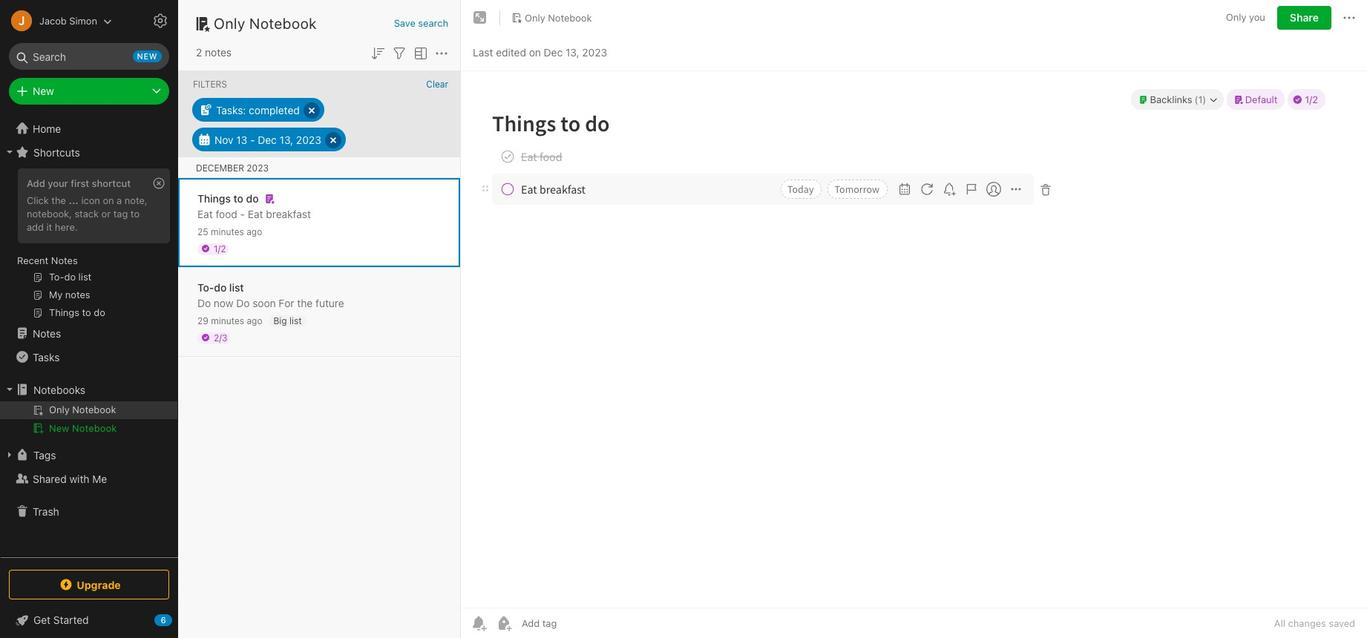 Task type: locate. For each thing, give the bounding box(es) containing it.
shortcuts button
[[0, 140, 177, 164]]

-
[[250, 133, 255, 146], [240, 207, 245, 220]]

do right now
[[236, 296, 250, 309]]

2 vertical spatial 2023
[[247, 163, 269, 174]]

notebook for new notebook button
[[72, 422, 117, 434]]

0 horizontal spatial 13,
[[280, 133, 293, 146]]

only
[[1226, 11, 1246, 23], [525, 12, 545, 23], [214, 15, 245, 32]]

do
[[197, 296, 211, 309], [236, 296, 250, 309]]

icon on a note, notebook, stack or tag to add it here.
[[27, 194, 147, 233]]

do inside to-do list do now do soon for the future
[[214, 281, 227, 294]]

only left the you
[[1226, 11, 1246, 23]]

13, down only notebook button
[[566, 46, 579, 58]]

0 horizontal spatial dec
[[258, 133, 277, 146]]

2 ago from the top
[[247, 315, 262, 326]]

do down to-
[[197, 296, 211, 309]]

on left a on the left top of page
[[103, 194, 114, 206]]

0 horizontal spatial more actions field
[[433, 43, 450, 62]]

jacob
[[39, 14, 67, 26]]

icon
[[81, 194, 100, 206]]

saved
[[1329, 617, 1355, 629]]

0 vertical spatial -
[[250, 133, 255, 146]]

- right 13
[[250, 133, 255, 146]]

1 horizontal spatial dec
[[544, 46, 563, 58]]

nov 13 - dec 13, 2023
[[214, 133, 321, 146]]

1 horizontal spatial only
[[525, 12, 545, 23]]

only notebook up notes
[[214, 15, 317, 32]]

0 vertical spatial do
[[246, 192, 259, 204]]

1 vertical spatial dec
[[258, 133, 277, 146]]

1 vertical spatial the
[[297, 296, 313, 309]]

0 horizontal spatial only
[[214, 15, 245, 32]]

0 horizontal spatial the
[[51, 194, 66, 206]]

add
[[27, 177, 45, 189]]

1 vertical spatial on
[[103, 194, 114, 206]]

minutes down food
[[211, 226, 244, 237]]

1 vertical spatial 2023
[[296, 133, 321, 146]]

notes
[[205, 46, 232, 59]]

list
[[229, 281, 244, 294], [289, 315, 302, 326]]

1 horizontal spatial do
[[246, 192, 259, 204]]

2023
[[582, 46, 607, 58], [296, 133, 321, 146], [247, 163, 269, 174]]

1 horizontal spatial notebook
[[249, 15, 317, 32]]

dec
[[544, 46, 563, 58], [258, 133, 277, 146]]

settings image
[[151, 12, 169, 30]]

0 horizontal spatial eat
[[197, 207, 213, 220]]

list up now
[[229, 281, 244, 294]]

0 horizontal spatial -
[[240, 207, 245, 220]]

notes up the tasks
[[33, 327, 61, 340]]

- right food
[[240, 207, 245, 220]]

0 vertical spatial more actions field
[[1340, 6, 1358, 30]]

2023 inside button
[[296, 133, 321, 146]]

new for new notebook
[[49, 422, 69, 434]]

- for 13
[[250, 133, 255, 146]]

all changes saved
[[1274, 617, 1355, 629]]

more actions image
[[433, 44, 450, 62]]

More actions field
[[1340, 6, 1358, 30], [433, 43, 450, 62]]

ago down soon
[[247, 315, 262, 326]]

1 eat from the left
[[197, 207, 213, 220]]

13,
[[566, 46, 579, 58], [280, 133, 293, 146]]

dec for -
[[258, 133, 277, 146]]

13, inside button
[[280, 133, 293, 146]]

0 horizontal spatial do
[[197, 296, 211, 309]]

eat up the 25
[[197, 207, 213, 220]]

on right edited
[[529, 46, 541, 58]]

new
[[33, 85, 54, 97], [49, 422, 69, 434]]

or
[[101, 208, 111, 220]]

share button
[[1277, 6, 1331, 30]]

the left ...
[[51, 194, 66, 206]]

0 vertical spatial minutes
[[211, 226, 244, 237]]

first
[[71, 177, 89, 189]]

minutes
[[211, 226, 244, 237], [211, 315, 244, 326]]

0 horizontal spatial list
[[229, 281, 244, 294]]

on inside note window element
[[529, 46, 541, 58]]

new up tags
[[49, 422, 69, 434]]

1 horizontal spatial on
[[529, 46, 541, 58]]

changes
[[1288, 617, 1326, 629]]

more actions field right 'view options' field
[[433, 43, 450, 62]]

0 vertical spatial list
[[229, 281, 244, 294]]

1 vertical spatial do
[[214, 281, 227, 294]]

1 horizontal spatial more actions field
[[1340, 6, 1358, 30]]

notes
[[51, 255, 78, 266], [33, 327, 61, 340]]

upgrade button
[[9, 570, 169, 600]]

the right for
[[297, 296, 313, 309]]

0 vertical spatial new
[[33, 85, 54, 97]]

- inside button
[[250, 133, 255, 146]]

eat right food
[[248, 207, 263, 220]]

list right big
[[289, 315, 302, 326]]

do up now
[[214, 281, 227, 294]]

2 minutes from the top
[[211, 315, 244, 326]]

nov
[[214, 133, 233, 146]]

the
[[51, 194, 66, 206], [297, 296, 313, 309]]

new search field
[[19, 43, 162, 70]]

0 horizontal spatial do
[[214, 281, 227, 294]]

future
[[315, 296, 344, 309]]

new inside button
[[49, 422, 69, 434]]

dec down only notebook button
[[544, 46, 563, 58]]

now
[[214, 296, 233, 309]]

0 vertical spatial the
[[51, 194, 66, 206]]

1 vertical spatial 13,
[[280, 133, 293, 146]]

1 ago from the top
[[247, 226, 262, 237]]

with
[[69, 472, 89, 485]]

1 horizontal spatial eat
[[248, 207, 263, 220]]

dec inside button
[[258, 133, 277, 146]]

2023 down nov 13 - dec 13, 2023
[[247, 163, 269, 174]]

last edited on dec 13, 2023
[[473, 46, 607, 58]]

dec right 13
[[258, 133, 277, 146]]

only up last edited on dec 13, 2023
[[525, 12, 545, 23]]

things
[[197, 192, 231, 204]]

ago down eat food - eat breakfast on the top of the page
[[247, 226, 262, 237]]

food
[[216, 207, 237, 220]]

get
[[33, 614, 51, 626]]

1 horizontal spatial only notebook
[[525, 12, 592, 23]]

only up notes
[[214, 15, 245, 32]]

1 horizontal spatial the
[[297, 296, 313, 309]]

notebook inside note list 'element'
[[249, 15, 317, 32]]

1 horizontal spatial list
[[289, 315, 302, 326]]

new inside popup button
[[33, 85, 54, 97]]

tree
[[0, 117, 178, 557]]

1 vertical spatial new
[[49, 422, 69, 434]]

1 vertical spatial notes
[[33, 327, 61, 340]]

click to collapse image
[[173, 611, 184, 629]]

0 vertical spatial ago
[[247, 226, 262, 237]]

1 horizontal spatial -
[[250, 133, 255, 146]]

ago
[[247, 226, 262, 237], [247, 315, 262, 326]]

click
[[27, 194, 49, 206]]

13, down completed
[[280, 133, 293, 146]]

1 horizontal spatial do
[[236, 296, 250, 309]]

to up food
[[233, 192, 243, 204]]

home link
[[0, 117, 178, 140]]

notebooks
[[33, 383, 85, 396]]

notebook inside note window element
[[548, 12, 592, 23]]

0 horizontal spatial 2023
[[247, 163, 269, 174]]

2 horizontal spatial 2023
[[582, 46, 607, 58]]

2023 for nov 13 - dec 13, 2023
[[296, 133, 321, 146]]

more actions field right 'share' "button" at top right
[[1340, 6, 1358, 30]]

1 minutes from the top
[[211, 226, 244, 237]]

here.
[[55, 221, 78, 233]]

shared
[[33, 472, 67, 485]]

2 eat from the left
[[248, 207, 263, 220]]

notes right recent
[[51, 255, 78, 266]]

only inside button
[[525, 12, 545, 23]]

1 vertical spatial to
[[131, 208, 140, 220]]

note,
[[125, 194, 147, 206]]

...
[[69, 194, 79, 206]]

notebook inside group
[[72, 422, 117, 434]]

1 vertical spatial more actions field
[[433, 43, 450, 62]]

add filters image
[[390, 44, 408, 62]]

2023 inside note window element
[[582, 46, 607, 58]]

only notebook inside note list 'element'
[[214, 15, 317, 32]]

expand note image
[[471, 9, 489, 27]]

do
[[246, 192, 259, 204], [214, 281, 227, 294]]

2023 down completed
[[296, 133, 321, 146]]

0 vertical spatial on
[[529, 46, 541, 58]]

2 horizontal spatial notebook
[[548, 12, 592, 23]]

0 vertical spatial notes
[[51, 255, 78, 266]]

2023 for last edited on dec 13, 2023
[[582, 46, 607, 58]]

for
[[279, 296, 294, 309]]

2023 down only notebook button
[[582, 46, 607, 58]]

13, inside note window element
[[566, 46, 579, 58]]

0 horizontal spatial to
[[131, 208, 140, 220]]

1 vertical spatial -
[[240, 207, 245, 220]]

25 minutes ago
[[197, 226, 262, 237]]

0 horizontal spatial notebook
[[72, 422, 117, 434]]

1 vertical spatial ago
[[247, 315, 262, 326]]

0 horizontal spatial on
[[103, 194, 114, 206]]

things to do
[[197, 192, 259, 204]]

expand notebooks image
[[4, 384, 16, 396]]

do up eat food - eat breakfast on the top of the page
[[246, 192, 259, 204]]

0 vertical spatial to
[[233, 192, 243, 204]]

only notebook up last edited on dec 13, 2023
[[525, 12, 592, 23]]

tasks: completed
[[216, 104, 300, 116]]

Add tag field
[[520, 617, 632, 630]]

new
[[137, 51, 157, 61]]

1 do from the left
[[197, 296, 211, 309]]

cell
[[0, 402, 177, 419]]

to down note,
[[131, 208, 140, 220]]

your
[[48, 177, 68, 189]]

1 vertical spatial minutes
[[211, 315, 244, 326]]

notebook for only notebook button
[[548, 12, 592, 23]]

Sort options field
[[369, 43, 387, 62]]

group
[[0, 164, 177, 327]]

1 horizontal spatial 13,
[[566, 46, 579, 58]]

dec inside note window element
[[544, 46, 563, 58]]

only notebook
[[525, 12, 592, 23], [214, 15, 317, 32]]

notebooks link
[[0, 378, 177, 402]]

notes link
[[0, 321, 177, 345]]

1 horizontal spatial to
[[233, 192, 243, 204]]

0 vertical spatial 2023
[[582, 46, 607, 58]]

upgrade
[[77, 579, 121, 591]]

filters
[[193, 79, 227, 90]]

1 horizontal spatial 2023
[[296, 133, 321, 146]]

0 vertical spatial dec
[[544, 46, 563, 58]]

dec for on
[[544, 46, 563, 58]]

on
[[529, 46, 541, 58], [103, 194, 114, 206]]

group containing add your first shortcut
[[0, 164, 177, 327]]

1/2
[[214, 243, 226, 254]]

0 vertical spatial 13,
[[566, 46, 579, 58]]

soon
[[252, 296, 276, 309]]

new up home
[[33, 85, 54, 97]]

0 horizontal spatial only notebook
[[214, 15, 317, 32]]

minutes down now
[[211, 315, 244, 326]]

a
[[117, 194, 122, 206]]



Task type: describe. For each thing, give the bounding box(es) containing it.
ago for 25 minutes ago
[[247, 226, 262, 237]]

new notebook group
[[0, 402, 177, 443]]

get started
[[33, 614, 89, 626]]

stack
[[75, 208, 99, 220]]

more actions field inside note window element
[[1340, 6, 1358, 30]]

breakfast
[[266, 207, 311, 220]]

tasks button
[[0, 345, 177, 369]]

1 vertical spatial list
[[289, 315, 302, 326]]

- for food
[[240, 207, 245, 220]]

trash
[[33, 505, 59, 518]]

minutes for 25
[[211, 226, 244, 237]]

clear
[[426, 79, 448, 90]]

add
[[27, 221, 44, 233]]

tasks: completed button
[[192, 98, 324, 122]]

tree containing home
[[0, 117, 178, 557]]

big list
[[273, 315, 302, 326]]

25
[[197, 226, 208, 237]]

save search
[[394, 17, 448, 29]]

notes inside group
[[51, 255, 78, 266]]

only notebook inside button
[[525, 12, 592, 23]]

notes inside notes link
[[33, 327, 61, 340]]

shortcut
[[92, 177, 131, 189]]

new button
[[9, 78, 169, 105]]

more actions image
[[1340, 9, 1358, 27]]

to-
[[197, 281, 214, 294]]

2/3
[[214, 332, 227, 343]]

to inside icon on a note, notebook, stack or tag to add it here.
[[131, 208, 140, 220]]

13
[[236, 133, 247, 146]]

2 do from the left
[[236, 296, 250, 309]]

new notebook button
[[0, 419, 177, 437]]

2 horizontal spatial only
[[1226, 11, 1246, 23]]

home
[[33, 122, 61, 135]]

new notebook
[[49, 422, 117, 434]]

tags
[[33, 449, 56, 461]]

expand tags image
[[4, 449, 16, 461]]

recent
[[17, 255, 48, 266]]

only inside note list 'element'
[[214, 15, 245, 32]]

Note Editor text field
[[461, 71, 1367, 608]]

you
[[1249, 11, 1265, 23]]

only notebook button
[[506, 7, 597, 28]]

Help and Learning task checklist field
[[0, 609, 178, 632]]

search
[[418, 17, 448, 29]]

Account field
[[0, 6, 112, 36]]

clear button
[[426, 79, 448, 90]]

the inside to-do list do now do soon for the future
[[297, 296, 313, 309]]

edited
[[496, 46, 526, 58]]

shared with me
[[33, 472, 107, 485]]

add a reminder image
[[470, 615, 488, 632]]

me
[[92, 472, 107, 485]]

share
[[1290, 11, 1319, 24]]

list inside to-do list do now do soon for the future
[[229, 281, 244, 294]]

only you
[[1226, 11, 1265, 23]]

2
[[196, 46, 202, 59]]

eat food - eat breakfast
[[197, 207, 311, 220]]

trash link
[[0, 499, 177, 523]]

save
[[394, 17, 415, 29]]

on inside icon on a note, notebook, stack or tag to add it here.
[[103, 194, 114, 206]]

cell inside tree
[[0, 402, 177, 419]]

new for new
[[33, 85, 54, 97]]

december
[[196, 163, 244, 174]]

note list element
[[178, 0, 461, 638]]

jacob simon
[[39, 14, 97, 26]]

13, for on
[[566, 46, 579, 58]]

big
[[273, 315, 287, 326]]

december 2023
[[196, 163, 269, 174]]

2 notes
[[196, 46, 232, 59]]

tasks:
[[216, 104, 246, 116]]

save search button
[[394, 16, 448, 31]]

all
[[1274, 617, 1285, 629]]

click the ...
[[27, 194, 79, 206]]

it
[[46, 221, 52, 233]]

more actions field inside note list 'element'
[[433, 43, 450, 62]]

shortcuts
[[33, 146, 80, 158]]

ago for 29 minutes ago
[[247, 315, 262, 326]]

the inside tree
[[51, 194, 66, 206]]

tasks
[[33, 351, 60, 363]]

minutes for 29
[[211, 315, 244, 326]]

29
[[197, 315, 208, 326]]

tag
[[113, 208, 128, 220]]

13, for -
[[280, 133, 293, 146]]

View options field
[[408, 43, 430, 62]]

recent notes
[[17, 255, 78, 266]]

Search text field
[[19, 43, 159, 70]]

notebook,
[[27, 208, 72, 220]]

29 minutes ago
[[197, 315, 262, 326]]

to-do list do now do soon for the future
[[197, 281, 344, 309]]

Add filters field
[[390, 43, 408, 62]]

6
[[161, 615, 166, 625]]

started
[[53, 614, 89, 626]]

note window element
[[461, 0, 1367, 638]]

add your first shortcut
[[27, 177, 131, 189]]

to inside note list 'element'
[[233, 192, 243, 204]]

tags button
[[0, 443, 177, 467]]

simon
[[69, 14, 97, 26]]

nov 13 - dec 13, 2023 button
[[192, 128, 346, 151]]

shared with me link
[[0, 467, 177, 491]]

last
[[473, 46, 493, 58]]

add tag image
[[495, 615, 513, 632]]

completed
[[249, 104, 300, 116]]



Task type: vqa. For each thing, say whether or not it's contained in the screenshot.
right Dec
yes



